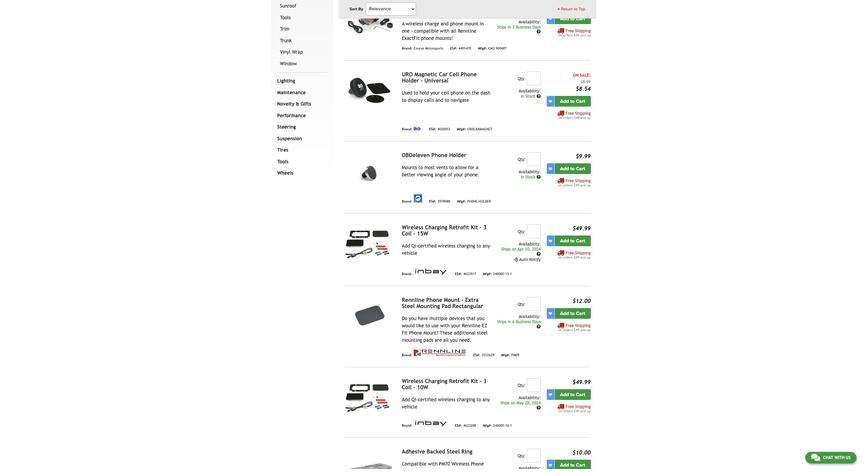 Task type: vqa. For each thing, say whether or not it's contained in the screenshot.
ECS "Image"
no



Task type: locate. For each thing, give the bounding box(es) containing it.
1 charger from the top
[[402, 8, 422, 15]]

phone left mount
[[426, 297, 442, 304]]

obdeleven phone holder
[[402, 152, 466, 159]]

charger down the compatible
[[402, 469, 419, 469]]

0 horizontal spatial holder
[[402, 78, 419, 84]]

2024 for wireless charging retrofit kit - 3 coil - 15w
[[532, 247, 541, 252]]

1 kit from the top
[[471, 224, 478, 231]]

allow
[[455, 165, 467, 170]]

rennline down the that
[[462, 323, 481, 329]]

in
[[480, 21, 484, 26], [508, 25, 511, 30], [508, 320, 511, 325]]

$9.99
[[576, 153, 591, 160]]

add to wish list image
[[549, 100, 552, 103], [549, 167, 552, 171], [549, 239, 552, 243], [549, 464, 552, 467]]

3 free from the top
[[566, 179, 574, 184]]

holder up allow
[[449, 152, 466, 159]]

$49.99 for wireless charging retrofit kit - 3 coil - 15w
[[573, 225, 591, 232]]

your inside the mounts to most vents to allow for a better viewing angle of your phone.
[[454, 172, 463, 178]]

es#: left "4623917"
[[455, 272, 462, 276]]

2 vertical spatial your
[[451, 323, 461, 329]]

2 $49.99 from the top
[[573, 379, 591, 386]]

up for rennline phone mount - extra steel mounting pad rectangular
[[587, 328, 591, 332]]

5 up from the top
[[587, 328, 591, 332]]

240000- right the 4623208
[[493, 424, 505, 428]]

6 cart from the top
[[576, 392, 585, 398]]

2 retrofit from the top
[[449, 378, 469, 385]]

any up mfg#: 240000-10-1
[[483, 397, 490, 403]]

1 vertical spatial certified
[[418, 397, 437, 403]]

interior subcategories element
[[277, 0, 327, 73]]

0 horizontal spatial steel
[[402, 303, 415, 310]]

2 days from the top
[[532, 320, 541, 325]]

add to cart button for autogrip wireless induction charger - tan leather
[[555, 13, 591, 24]]

1 days from the top
[[532, 25, 541, 30]]

2 vertical spatial rennline
[[462, 323, 481, 329]]

rennline
[[458, 28, 476, 34], [402, 297, 425, 304], [462, 323, 481, 329]]

mfg#: 240000-15-1
[[483, 272, 512, 276]]

6 up from the top
[[587, 410, 591, 413]]

tools down tires
[[277, 159, 288, 164]]

mounts!
[[436, 35, 453, 41]]

charging
[[457, 243, 475, 249], [457, 397, 475, 403]]

4 add to wish list image from the top
[[549, 464, 552, 467]]

5 orders from the top
[[563, 328, 573, 332]]

4 cart from the top
[[576, 238, 585, 244]]

mounting
[[416, 303, 440, 310]]

wireless inside compatible with pm70 wireless phone charger
[[452, 462, 469, 467]]

0 horizontal spatial all
[[443, 338, 449, 343]]

extra
[[465, 297, 479, 304]]

0 vertical spatial inbay - corporate logo image
[[414, 269, 448, 275]]

2 $49 from the top
[[574, 116, 579, 120]]

with inside a wireless charge and phone mount in one - compatible with all rennline exactfit phone mounts!
[[440, 28, 450, 34]]

1 inbay - corporate logo image from the top
[[414, 269, 448, 275]]

5 add to cart from the top
[[560, 311, 585, 317]]

inbay - corporate logo image
[[414, 269, 448, 275], [414, 420, 448, 427]]

2 vertical spatial wireless
[[438, 397, 455, 403]]

kit for wireless charging retrofit kit - 3 coil - 10w
[[471, 378, 478, 385]]

your inside do you have multiple devices that you would like to use with your rennline ez fit phone mount? these additional steel mounting pads are all you need.
[[451, 323, 461, 329]]

4 up from the top
[[587, 256, 591, 260]]

sunroof link
[[279, 0, 326, 12]]

ships left may
[[500, 401, 510, 406]]

$49 for obdeleven phone holder
[[574, 184, 579, 187]]

0 vertical spatial qi-
[[412, 243, 418, 249]]

holder up used
[[402, 78, 419, 84]]

1 add qi-certified wireless charging to any vehicle from the top
[[402, 243, 490, 256]]

charging down the wireless charging retrofit kit - 3 coil - 15w
[[457, 243, 475, 249]]

2024 right 10,
[[532, 247, 541, 252]]

0 vertical spatial charging
[[457, 243, 475, 249]]

10,
[[525, 247, 531, 252]]

return
[[561, 7, 573, 11]]

5 add to cart button from the top
[[555, 308, 591, 319]]

you
[[409, 316, 416, 322], [477, 316, 485, 322], [450, 338, 458, 343]]

1 vertical spatial charging
[[457, 397, 475, 403]]

0 vertical spatial days
[[532, 25, 541, 30]]

2 any from the top
[[483, 397, 490, 403]]

6 availability: from the top
[[519, 396, 541, 401]]

auto notify link
[[513, 257, 541, 262]]

coil inside wireless charging retrofit kit - 3 coil - 10w
[[402, 384, 412, 391]]

wireless for wireless charging retrofit kit - 3 coil - 15w
[[438, 243, 455, 249]]

1 for wireless charging retrofit kit - 3 coil - 15w
[[510, 272, 512, 276]]

inbay - corporate logo image up rennline phone mount - extra steel mounting pad rectangular link
[[414, 269, 448, 275]]

certified
[[418, 243, 437, 249], [418, 397, 437, 403]]

2 orders from the top
[[563, 116, 573, 120]]

all down the these
[[443, 338, 449, 343]]

2024 right 28,
[[532, 401, 541, 406]]

$49 for rennline phone mount - extra steel mounting pad rectangular
[[574, 328, 579, 332]]

1 vertical spatial any
[[483, 397, 490, 403]]

free for rennline phone mount - extra steel mounting pad rectangular
[[566, 324, 574, 328]]

1 stock from the top
[[525, 94, 535, 99]]

add to wish list image for $65.00
[[549, 17, 552, 20]]

trim
[[280, 26, 289, 32]]

rennline inside rennline phone mount - extra steel mounting pad rectangular
[[402, 297, 425, 304]]

rennline up do
[[402, 297, 425, 304]]

phone inside do you have multiple devices that you would like to use with your rennline ez fit phone mount? these additional steel mounting pads are all you need.
[[409, 330, 422, 336]]

1 certified from the top
[[418, 243, 437, 249]]

your for mount
[[451, 323, 461, 329]]

3 inside wireless charging retrofit kit - 3 coil - 10w
[[483, 378, 487, 385]]

1 qty: from the top
[[518, 76, 526, 81]]

add to cart for wireless charging retrofit kit - 3 coil - 15w
[[560, 238, 585, 244]]

phone up mounting
[[409, 330, 422, 336]]

brand: for wireless charging retrofit kit - 3 coil - 10w
[[402, 424, 412, 428]]

tools link up wheels
[[276, 156, 326, 168]]

add to cart button
[[555, 13, 591, 24], [555, 96, 591, 107], [555, 164, 591, 174], [555, 236, 591, 246], [555, 308, 591, 319], [555, 390, 591, 400], [555, 460, 591, 469]]

certified for 10w
[[418, 397, 437, 403]]

sort
[[350, 7, 357, 11]]

1 vertical spatial in
[[521, 175, 524, 180]]

1 vertical spatial all
[[443, 338, 449, 343]]

240000- right "4623917"
[[493, 272, 505, 276]]

backed
[[427, 449, 445, 455]]

in for ships in 6 business days
[[508, 320, 511, 325]]

charger up a
[[402, 8, 422, 15]]

1 vertical spatial 1
[[510, 424, 512, 428]]

autogrip wireless induction charger - tan leather
[[402, 2, 474, 15]]

2 stock from the top
[[525, 175, 535, 180]]

obdeleven - corporate logo image
[[414, 194, 422, 203]]

1 vertical spatial vehicle
[[402, 404, 417, 410]]

es#3552629 - pm09 - rennline phone mount - extra steel mounting pad rectangular - do you have multiple devices that you would like to use with your rennline ez fit phone mount? these additional steel mounting pads are all you need. - rennline - audi bmw volkswagen mercedes benz mini porsche image
[[344, 297, 396, 337]]

adhesive
[[402, 449, 425, 455]]

2 brand: from the top
[[402, 127, 412, 131]]

es#: left 3978988
[[429, 200, 436, 203]]

question circle image
[[537, 30, 541, 34], [537, 94, 541, 99], [537, 252, 541, 256]]

2 vehicle from the top
[[402, 404, 417, 410]]

0 vertical spatial stock
[[525, 94, 535, 99]]

1 vertical spatial stock
[[525, 175, 535, 180]]

0 vertical spatial 1
[[510, 272, 512, 276]]

compatible with pm70 wireless phone charger
[[402, 462, 484, 469]]

orders for wireless charging retrofit kit - 3 coil - 15w
[[563, 256, 573, 260]]

0 vertical spatial retrofit
[[449, 224, 469, 231]]

phone up navigate
[[451, 90, 464, 96]]

0 vertical spatial coil
[[402, 231, 412, 237]]

1 add to cart button from the top
[[555, 13, 591, 24]]

course
[[414, 46, 424, 50]]

coil for wireless charging retrofit kit - 3 coil - 15w
[[402, 231, 412, 237]]

wireless down wireless charging retrofit kit - 3 coil - 15w link
[[438, 243, 455, 249]]

wireless right a
[[406, 21, 423, 26]]

- left "15w" at the left
[[413, 231, 415, 237]]

your up calls
[[430, 90, 440, 96]]

1 vertical spatial wireless
[[438, 243, 455, 249]]

tools link
[[279, 12, 326, 24], [276, 156, 326, 168]]

4 add to cart button from the top
[[555, 236, 591, 246]]

1 vertical spatial business
[[516, 320, 531, 325]]

retrofit inside the wireless charging retrofit kit - 3 coil - 15w
[[449, 224, 469, 231]]

- up hold in the left top of the page
[[421, 78, 423, 84]]

1 vertical spatial 3
[[483, 224, 487, 231]]

0 vertical spatial steel
[[402, 303, 415, 310]]

wireless
[[426, 2, 448, 9], [402, 224, 423, 231], [402, 378, 423, 385], [452, 462, 469, 467]]

5 free shipping on orders $49 and up from the top
[[558, 324, 591, 332]]

rennline inside a wireless charge and phone mount in one - compatible with all rennline exactfit phone mounts!
[[458, 28, 476, 34]]

shipping for rennline phone mount - extra steel mounting pad rectangular
[[575, 324, 591, 328]]

1 vertical spatial $49.99
[[573, 379, 591, 386]]

steel
[[477, 330, 488, 336]]

1 2024 from the top
[[532, 247, 541, 252]]

0 vertical spatial wireless
[[406, 21, 423, 26]]

in for ships in 3 business days
[[508, 25, 511, 30]]

qi- down 10w
[[412, 397, 418, 403]]

brand: for obdeleven phone holder
[[402, 200, 412, 203]]

shipping for wireless charging retrofit kit - 3 coil - 10w
[[575, 405, 591, 410]]

your down allow
[[454, 172, 463, 178]]

kit
[[471, 224, 478, 231], [471, 378, 478, 385]]

availability: for obdeleven phone holder
[[519, 170, 541, 175]]

1 add to wish list image from the top
[[549, 17, 552, 20]]

vehicle for 15w
[[402, 251, 417, 256]]

lighting
[[277, 78, 295, 84]]

charging up es#: 4623208
[[457, 397, 475, 403]]

1 vertical spatial your
[[454, 172, 463, 178]]

wireless down 'wireless charging retrofit kit - 3 coil - 10w' link
[[438, 397, 455, 403]]

es#: left 4020053
[[429, 127, 436, 131]]

tools link down sunroof
[[279, 12, 326, 24]]

5 brand: from the top
[[402, 353, 412, 357]]

use
[[431, 323, 439, 329]]

0 vertical spatial add to wish list image
[[549, 17, 552, 20]]

1 in from the top
[[521, 94, 524, 99]]

question circle image for $49.99
[[537, 252, 541, 256]]

leather
[[438, 8, 458, 15]]

2 charging from the top
[[425, 378, 447, 385]]

1 vertical spatial question circle image
[[537, 325, 541, 329]]

3 for wireless charging retrofit kit - 3 coil - 15w
[[483, 224, 487, 231]]

certified down "15w" at the left
[[418, 243, 437, 249]]

0 vertical spatial tools link
[[279, 12, 326, 24]]

wireless
[[406, 21, 423, 26], [438, 243, 455, 249], [438, 397, 455, 403]]

1 vertical spatial kit
[[471, 378, 478, 385]]

6 $49 from the top
[[574, 410, 579, 413]]

3 free shipping on orders $49 and up from the top
[[558, 179, 591, 187]]

phone inside uro magnetic car cell phone holder - universal
[[461, 71, 477, 78]]

phone right cell
[[461, 71, 477, 78]]

ships left apr
[[501, 247, 511, 252]]

add qi-certified wireless charging to any vehicle
[[402, 243, 490, 256], [402, 397, 490, 410]]

4 free shipping on orders $49 and up from the top
[[558, 251, 591, 260]]

1 vertical spatial days
[[532, 320, 541, 325]]

shipping for obdeleven phone holder
[[575, 179, 591, 184]]

$49 for wireless charging retrofit kit - 3 coil - 15w
[[574, 256, 579, 260]]

3 add to wish list image from the top
[[549, 239, 552, 243]]

2 vertical spatial 3
[[483, 378, 487, 385]]

3 inside the wireless charging retrofit kit - 3 coil - 15w
[[483, 224, 487, 231]]

2 inbay - corporate logo image from the top
[[414, 420, 448, 427]]

steering
[[277, 124, 296, 130]]

shipping for wireless charging retrofit kit - 3 coil - 15w
[[575, 251, 591, 256]]

add to wish list image for $10.00
[[549, 464, 552, 467]]

most
[[424, 165, 435, 170]]

0 vertical spatial business
[[516, 25, 531, 30]]

es#: left the 4623208
[[455, 424, 462, 428]]

2 in from the top
[[521, 175, 524, 180]]

2 free from the top
[[566, 111, 574, 116]]

3 cart from the top
[[576, 166, 585, 172]]

chat with us
[[823, 456, 851, 460]]

qty: for obdeleven phone holder
[[518, 157, 526, 162]]

charging for wireless charging retrofit kit - 3 coil - 10w
[[457, 397, 475, 403]]

orders for wireless charging retrofit kit - 3 coil - 10w
[[563, 410, 573, 413]]

wireless inside a wireless charge and phone mount in one - compatible with all rennline exactfit phone mounts!
[[406, 21, 423, 26]]

up for autogrip wireless induction charger - tan leather
[[587, 33, 591, 37]]

0 vertical spatial question circle image
[[537, 175, 541, 179]]

1 availability: from the top
[[519, 20, 541, 24]]

4 free from the top
[[566, 251, 574, 256]]

1 vertical spatial rennline
[[402, 297, 425, 304]]

add
[[560, 16, 569, 22], [560, 98, 569, 104], [560, 166, 569, 172], [560, 238, 569, 244], [402, 243, 410, 249], [560, 311, 569, 317], [560, 392, 569, 398], [402, 397, 410, 403], [560, 463, 569, 468]]

es#4505837 - pm70_r - adhesive backed steel ring - compatible with pm70 wireless phone charger - rennline - audi bmw volkswagen mercedes benz mini porsche image
[[344, 449, 396, 469]]

0 vertical spatial certified
[[418, 243, 437, 249]]

6
[[512, 320, 515, 325]]

on inside used to hold your cell phone on the dash to display calls and to navigate
[[465, 90, 470, 96]]

mfg#: left "ph0ne-"
[[457, 200, 466, 203]]

0 vertical spatial your
[[430, 90, 440, 96]]

5 qty: from the top
[[518, 383, 526, 388]]

-
[[424, 8, 426, 15], [411, 28, 413, 34], [421, 78, 423, 84], [480, 224, 482, 231], [413, 231, 415, 237], [461, 297, 464, 304], [480, 378, 482, 385], [413, 384, 415, 391]]

0 vertical spatial 2024
[[532, 247, 541, 252]]

240000-
[[493, 272, 505, 276], [493, 424, 505, 428]]

compatible
[[402, 462, 427, 467]]

0 vertical spatial rennline
[[458, 28, 476, 34]]

phone left mount
[[450, 21, 463, 26]]

add qi-certified wireless charging to any vehicle for 10w
[[402, 397, 490, 410]]

$49 for autogrip wireless induction charger - tan leather
[[574, 33, 579, 37]]

qty: for rennline phone mount - extra steel mounting pad rectangular
[[518, 302, 526, 307]]

0 vertical spatial charger
[[402, 8, 422, 15]]

2024
[[532, 247, 541, 252], [532, 401, 541, 406]]

3 question circle image from the top
[[537, 406, 541, 410]]

3 qty: from the top
[[518, 230, 526, 234]]

1 240000- from the top
[[493, 272, 505, 276]]

3 for wireless charging retrofit kit - 3 coil - 10w
[[483, 378, 487, 385]]

wifi image
[[513, 257, 518, 262]]

in stock
[[521, 94, 537, 99], [521, 175, 537, 180]]

add to wish list image
[[549, 17, 552, 20], [549, 312, 552, 315], [549, 393, 552, 397]]

1 vertical spatial inbay - corporate logo image
[[414, 420, 448, 427]]

display
[[408, 97, 423, 103]]

6 add to cart button from the top
[[555, 390, 591, 400]]

- left tan
[[424, 8, 426, 15]]

retrofit down rennline - corporate logo
[[449, 378, 469, 385]]

1 free from the top
[[566, 29, 574, 33]]

all up mounts!
[[451, 28, 456, 34]]

free shipping on orders $49 and up for autogrip wireless induction charger - tan leather
[[558, 29, 591, 37]]

2 kit from the top
[[471, 378, 478, 385]]

es#: 4623917
[[455, 272, 476, 276]]

4 $49 from the top
[[574, 256, 579, 260]]

4491470
[[459, 46, 471, 50]]

2 charging from the top
[[457, 397, 475, 403]]

tools link inside interior subcategories element
[[279, 12, 326, 24]]

1 vertical spatial coil
[[402, 384, 412, 391]]

5 free from the top
[[566, 324, 574, 328]]

mount
[[465, 21, 478, 26]]

add to wish list image for $9.99
[[549, 167, 552, 171]]

None number field
[[527, 2, 541, 16], [527, 72, 541, 85], [527, 153, 541, 166], [527, 225, 541, 239], [527, 297, 541, 311], [527, 379, 541, 392], [527, 449, 541, 463], [527, 2, 541, 16], [527, 72, 541, 85], [527, 153, 541, 166], [527, 225, 541, 239], [527, 297, 541, 311], [527, 379, 541, 392], [527, 449, 541, 463]]

2 business from the top
[[516, 320, 531, 325]]

5 availability: from the top
[[519, 315, 541, 319]]

add to cart for autogrip wireless induction charger - tan leather
[[560, 16, 585, 22]]

0 vertical spatial holder
[[402, 78, 419, 84]]

1 vertical spatial add qi-certified wireless charging to any vehicle
[[402, 397, 490, 410]]

240000- for wireless charging retrofit kit - 3 coil - 15w
[[493, 272, 505, 276]]

3 orders from the top
[[563, 184, 573, 187]]

1 vehicle from the top
[[402, 251, 417, 256]]

1 coil from the top
[[402, 231, 412, 237]]

240000- for wireless charging retrofit kit - 3 coil - 10w
[[493, 424, 505, 428]]

2 vertical spatial add to wish list image
[[549, 393, 552, 397]]

0 vertical spatial tools
[[280, 15, 291, 20]]

0 vertical spatial add qi-certified wireless charging to any vehicle
[[402, 243, 490, 256]]

kit down mfg#: ph0ne-holder
[[471, 224, 478, 231]]

ships on apr 10, 2024
[[501, 247, 541, 252]]

3 question circle image from the top
[[537, 252, 541, 256]]

multiple
[[429, 316, 448, 322]]

1 $49.99 from the top
[[573, 225, 591, 232]]

es#4623917 - 240000-15-1 - wireless charging retrofit kit - 3 coil - 15w - add qi-certified wireless charging to any vehicle - inbay - audi bmw volkswagen mercedes benz mini porsche image
[[344, 225, 396, 264]]

do you have multiple devices that you would like to use with your rennline ez fit phone mount? these additional steel mounting pads are all you need.
[[402, 316, 488, 343]]

coil inside the wireless charging retrofit kit - 3 coil - 15w
[[402, 231, 412, 237]]

$10.00
[[573, 450, 591, 456]]

orders
[[563, 33, 573, 37], [563, 116, 573, 120], [563, 184, 573, 187], [563, 256, 573, 260], [563, 328, 573, 332], [563, 410, 573, 413]]

retrofit for wireless charging retrofit kit - 3 coil - 15w
[[449, 224, 469, 231]]

1 vertical spatial charger
[[402, 469, 419, 469]]

2 in stock from the top
[[521, 175, 537, 180]]

6 brand: from the top
[[402, 424, 412, 428]]

0 vertical spatial charging
[[425, 224, 447, 231]]

these
[[440, 330, 452, 336]]

3 add to cart button from the top
[[555, 164, 591, 174]]

1 up from the top
[[587, 33, 591, 37]]

your down "devices"
[[451, 323, 461, 329]]

6 free shipping on orders $49 and up from the top
[[558, 405, 591, 413]]

0 vertical spatial vehicle
[[402, 251, 417, 256]]

7 add to cart from the top
[[560, 463, 585, 468]]

question circle image for $12.00
[[537, 325, 541, 329]]

1 horizontal spatial all
[[451, 28, 456, 34]]

any for wireless charging retrofit kit - 3 coil - 15w
[[483, 243, 490, 249]]

3 add to cart from the top
[[560, 166, 585, 172]]

6 free from the top
[[566, 405, 574, 410]]

uro - corporate logo image
[[414, 127, 422, 131]]

with up the these
[[440, 323, 450, 329]]

vehicle down "15w" at the left
[[402, 251, 417, 256]]

1 vertical spatial holder
[[449, 152, 466, 159]]

0 vertical spatial kit
[[471, 224, 478, 231]]

1 vertical spatial retrofit
[[449, 378, 469, 385]]

mfg#: pm09
[[501, 353, 519, 357]]

kit down es#: 3552629
[[471, 378, 478, 385]]

mfg#: right 4020053
[[457, 127, 466, 131]]

1 cart from the top
[[576, 16, 585, 22]]

6 shipping from the top
[[575, 405, 591, 410]]

1 vertical spatial 240000-
[[493, 424, 505, 428]]

phone down ring
[[471, 462, 484, 467]]

mfg#: for obdeleven phone holder
[[457, 200, 466, 203]]

0 vertical spatial any
[[483, 243, 490, 249]]

compatible
[[414, 28, 439, 34]]

rennline down mount
[[458, 28, 476, 34]]

cart for autogrip wireless induction charger - tan leather
[[576, 16, 585, 22]]

- inside "autogrip wireless induction charger - tan leather"
[[424, 8, 426, 15]]

0 vertical spatial $49.99
[[573, 225, 591, 232]]

0 vertical spatial all
[[451, 28, 456, 34]]

5 cart from the top
[[576, 311, 585, 317]]

1 vertical spatial 2024
[[532, 401, 541, 406]]

retrofit inside wireless charging retrofit kit - 3 coil - 10w
[[449, 378, 469, 385]]

1 vertical spatial add to wish list image
[[549, 312, 552, 315]]

2 vertical spatial phone
[[451, 90, 464, 96]]

1 vertical spatial question circle image
[[537, 94, 541, 99]]

2 vertical spatial question circle image
[[537, 252, 541, 256]]

qi- for 15w
[[412, 243, 418, 249]]

1 charging from the top
[[425, 224, 447, 231]]

1 horizontal spatial steel
[[447, 449, 460, 455]]

add qi-certified wireless charging to any vehicle down 'wireless charging retrofit kit - 3 coil - 10w' link
[[402, 397, 490, 410]]

- down es#: 3552629
[[480, 378, 482, 385]]

calls
[[424, 97, 434, 103]]

2 1 from the top
[[510, 424, 512, 428]]

inbay - corporate logo image up backed
[[414, 420, 448, 427]]

all inside a wireless charge and phone mount in one - compatible with all rennline exactfit phone mounts!
[[451, 28, 456, 34]]

1 vertical spatial qi-
[[412, 397, 418, 403]]

trim link
[[279, 24, 326, 35]]

2 add to wish list image from the top
[[549, 167, 552, 171]]

you down the these
[[450, 338, 458, 343]]

6 add to cart from the top
[[560, 392, 585, 398]]

phone
[[450, 21, 463, 26], [421, 35, 434, 41], [451, 90, 464, 96]]

ships left 6
[[497, 320, 506, 325]]

question circle image
[[537, 175, 541, 179], [537, 325, 541, 329], [537, 406, 541, 410]]

days for ships in 6 business days
[[532, 320, 541, 325]]

1 vertical spatial in stock
[[521, 175, 537, 180]]

any
[[483, 243, 490, 249], [483, 397, 490, 403]]

mfg#: right "4623917"
[[483, 272, 492, 276]]

orders for rennline phone mount - extra steel mounting pad rectangular
[[563, 328, 573, 332]]

inbay - corporate logo image for 15w
[[414, 269, 448, 275]]

1 vertical spatial phone
[[421, 35, 434, 41]]

2 vertical spatial question circle image
[[537, 406, 541, 410]]

4623208
[[463, 424, 476, 428]]

$49.99
[[573, 225, 591, 232], [573, 379, 591, 386]]

steel left ring
[[447, 449, 460, 455]]

0 vertical spatial 240000-
[[493, 272, 505, 276]]

availability:
[[519, 20, 541, 24], [519, 89, 541, 94], [519, 170, 541, 175], [519, 242, 541, 247], [519, 315, 541, 319], [519, 396, 541, 401]]

1 vertical spatial charging
[[425, 378, 447, 385]]

caret up image
[[557, 7, 560, 11]]

mfg#: for uro magnetic car cell phone holder - universal
[[457, 127, 466, 131]]

1 brand: from the top
[[402, 46, 412, 50]]

charging down es#: 3978988
[[425, 224, 447, 231]]

gifts
[[301, 101, 311, 107]]

hold
[[420, 90, 429, 96]]

1 vertical spatial steel
[[447, 449, 460, 455]]

charging inside the wireless charging retrofit kit - 3 coil - 15w
[[425, 224, 447, 231]]

you up ez in the bottom right of the page
[[477, 316, 485, 322]]

charging down rennline - corporate logo
[[425, 378, 447, 385]]

4 qty: from the top
[[518, 302, 526, 307]]

7 cart from the top
[[576, 463, 585, 468]]

1 qi- from the top
[[412, 243, 418, 249]]

better
[[402, 172, 415, 178]]

free for wireless charging retrofit kit - 3 coil - 10w
[[566, 405, 574, 410]]

wireless inside the wireless charging retrofit kit - 3 coil - 15w
[[402, 224, 423, 231]]

one
[[402, 28, 410, 34]]

add to cart button for wireless charging retrofit kit - 3 coil - 10w
[[555, 390, 591, 400]]

any up mfg#: 240000-15-1
[[483, 243, 490, 249]]

0 vertical spatial phone
[[450, 21, 463, 26]]

3
[[512, 25, 515, 30], [483, 224, 487, 231], [483, 378, 487, 385]]

add qi-certified wireless charging to any vehicle down the wireless charging retrofit kit - 3 coil - 15w
[[402, 243, 490, 256]]

2 up from the top
[[587, 116, 591, 120]]

retrofit down "ph0ne-"
[[449, 224, 469, 231]]

3 up from the top
[[587, 184, 591, 187]]

trunk
[[280, 38, 292, 43]]

with left pm70
[[428, 462, 438, 467]]

kit inside the wireless charging retrofit kit - 3 coil - 15w
[[471, 224, 478, 231]]

mfg#: for rennline phone mount - extra steel mounting pad rectangular
[[501, 353, 510, 357]]

tools up trim
[[280, 15, 291, 20]]

and
[[441, 21, 449, 26], [580, 33, 586, 37], [435, 97, 443, 103], [580, 116, 586, 120], [580, 184, 586, 187], [580, 256, 586, 260], [580, 328, 586, 332], [580, 410, 586, 413]]

2024 for wireless charging retrofit kit - 3 coil - 10w
[[532, 401, 541, 406]]

2 certified from the top
[[418, 397, 437, 403]]

charging inside wireless charging retrofit kit - 3 coil - 10w
[[425, 378, 447, 385]]

rennline phone mount - extra steel mounting pad rectangular link
[[402, 297, 483, 310]]

days
[[532, 25, 541, 30], [532, 320, 541, 325]]

suspension link
[[276, 133, 326, 145]]

pm70
[[439, 462, 450, 467]]

tires link
[[276, 145, 326, 156]]

phone down compatible
[[421, 35, 434, 41]]

coil left 10w
[[402, 384, 412, 391]]

qi- down "15w" at the left
[[412, 243, 418, 249]]

rennline phone mount - extra steel mounting pad rectangular
[[402, 297, 483, 310]]

with inside do you have multiple devices that you would like to use with your rennline ez fit phone mount? these additional steel mounting pads are all you need.
[[440, 323, 450, 329]]

mfg#: left pm09
[[501, 353, 510, 357]]

1 $49 from the top
[[574, 33, 579, 37]]

mfg#: for wireless charging retrofit kit - 3 coil - 15w
[[483, 272, 492, 276]]

2 coil from the top
[[402, 384, 412, 391]]

es#: for wireless charging retrofit kit - 3 coil - 15w
[[455, 272, 462, 276]]

with up mounts!
[[440, 28, 450, 34]]

add qi-certified wireless charging to any vehicle for 15w
[[402, 243, 490, 256]]

tires
[[277, 147, 288, 153]]

1 question circle image from the top
[[537, 175, 541, 179]]

0 vertical spatial in
[[521, 94, 524, 99]]

0 vertical spatial in stock
[[521, 94, 537, 99]]

you right do
[[409, 316, 416, 322]]

all inside do you have multiple devices that you would like to use with your rennline ez fit phone mount? these additional steel mounting pads are all you need.
[[443, 338, 449, 343]]

mfg#: left cm2.90040t
[[478, 46, 487, 50]]

2 question circle image from the top
[[537, 325, 541, 329]]

mfg#: right the 4623208
[[483, 424, 492, 428]]

es#: left 3552629
[[473, 353, 480, 357]]

coil left "15w" at the left
[[402, 231, 412, 237]]

0 vertical spatial question circle image
[[537, 30, 541, 34]]

1 charging from the top
[[457, 243, 475, 249]]

on
[[573, 73, 579, 78]]

- right one
[[411, 28, 413, 34]]

add to cart for rennline phone mount - extra steel mounting pad rectangular
[[560, 311, 585, 317]]

kit inside wireless charging retrofit kit - 3 coil - 10w
[[471, 378, 478, 385]]

up for obdeleven phone holder
[[587, 184, 591, 187]]

steel up do
[[402, 303, 415, 310]]

mounts
[[402, 165, 417, 170]]

certified down 10w
[[418, 397, 437, 403]]

1 any from the top
[[483, 243, 490, 249]]

6 orders from the top
[[563, 410, 573, 413]]

2 qty: from the top
[[518, 157, 526, 162]]

3 brand: from the top
[[402, 200, 412, 203]]

- left extra
[[461, 297, 464, 304]]

vehicle down 10w
[[402, 404, 417, 410]]

1 orders from the top
[[563, 33, 573, 37]]

brand: for wireless charging retrofit kit - 3 coil - 15w
[[402, 272, 412, 276]]



Task type: describe. For each thing, give the bounding box(es) containing it.
with inside compatible with pm70 wireless phone charger
[[428, 462, 438, 467]]

cm2.90040t
[[488, 46, 507, 50]]

brand: for rennline phone mount - extra steel mounting pad rectangular
[[402, 353, 412, 357]]

ph0ne-
[[467, 200, 479, 203]]

rennline - corporate logo image
[[414, 350, 466, 357]]

a
[[402, 21, 405, 26]]

28,
[[525, 401, 531, 406]]

4020053
[[438, 127, 450, 131]]

es#3978988 - ph0ne-holder - obdeleven phone holder - mounts to most vents to allow for a better viewing angle of your phone. - obdeleven - audi bmw volkswagen mercedes benz mini porsche image
[[344, 153, 396, 192]]

es#4491470 - cm2.90040t - autogrip wireless induction charger - tan leather - a wireless charge and phone mount in one - compatible with all rennline exactfit phone mounts! - course motorsports - audi bmw volkswagen mercedes benz mini porsche image
[[344, 2, 396, 42]]

ships for wireless charging retrofit kit - 3 coil - 10w
[[500, 401, 510, 406]]

uro magnetic car cell phone holder - universal link
[[402, 71, 477, 84]]

es#4623208 - 240000-10-1 - wireless charging retrofit kit - 3 coil - 10w - add qi-certified wireless charging to any vehicle - inbay - audi bmw volkswagen mercedes benz mini porsche image
[[344, 379, 396, 418]]

free for wireless charging retrofit kit - 3 coil - 15w
[[566, 251, 574, 256]]

any for wireless charging retrofit kit - 3 coil - 10w
[[483, 397, 490, 403]]

0 vertical spatial 3
[[512, 25, 515, 30]]

a wireless charge and phone mount in one - compatible with all rennline exactfit phone mounts!
[[402, 21, 484, 41]]

certified for 15w
[[418, 243, 437, 249]]

vinyl
[[280, 49, 291, 55]]

phone up vents
[[431, 152, 448, 159]]

- inside uro magnetic car cell phone holder - universal
[[421, 78, 423, 84]]

wireless charging retrofit kit - 3 coil - 10w
[[402, 378, 487, 391]]

brand: course motorsports
[[402, 46, 443, 50]]

orders for autogrip wireless induction charger - tan leather
[[563, 33, 573, 37]]

question circle image for $49.99
[[537, 406, 541, 410]]

return to top
[[560, 7, 585, 11]]

$65.00
[[573, 3, 591, 10]]

kit for wireless charging retrofit kit - 3 coil - 15w
[[471, 224, 478, 231]]

your for holder
[[454, 172, 463, 178]]

with left us
[[834, 456, 845, 460]]

wireless inside "autogrip wireless induction charger - tan leather"
[[426, 2, 448, 9]]

business for 3
[[516, 25, 531, 30]]

your inside used to hold your cell phone on the dash to display calls and to navigate
[[430, 90, 440, 96]]

top
[[579, 7, 585, 11]]

1 horizontal spatial holder
[[449, 152, 466, 159]]

to inside return to top link
[[574, 7, 578, 11]]

tools inside interior subcategories element
[[280, 15, 291, 20]]

cell
[[441, 90, 449, 96]]

3978988
[[438, 200, 450, 203]]

charger inside compatible with pm70 wireless phone charger
[[402, 469, 419, 469]]

mfg#: cm2.90040t
[[478, 46, 507, 50]]

availability: for wireless charging retrofit kit - 3 coil - 10w
[[519, 396, 541, 401]]

charger inside "autogrip wireless induction charger - tan leather"
[[402, 8, 422, 15]]

&
[[296, 101, 299, 107]]

add to cart for wireless charging retrofit kit - 3 coil - 10w
[[560, 392, 585, 398]]

es#: 3552629
[[473, 353, 494, 357]]

10w
[[417, 384, 428, 391]]

pad
[[442, 303, 451, 310]]

sale!
[[580, 73, 591, 78]]

pads
[[423, 338, 433, 343]]

pm09
[[511, 353, 519, 357]]

2 add to cart button from the top
[[555, 96, 591, 107]]

qty: for wireless charging retrofit kit - 3 coil - 15w
[[518, 230, 526, 234]]

es#: left 4491470
[[450, 46, 457, 50]]

wireless for wireless charging retrofit kit - 3 coil - 10w
[[438, 397, 455, 403]]

ships up cm2.90040t
[[497, 25, 506, 30]]

phone inside compatible with pm70 wireless phone charger
[[471, 462, 484, 467]]

wrap
[[292, 49, 303, 55]]

mfg#: ph0ne-holder
[[457, 200, 491, 203]]

in stock for $9.99
[[521, 175, 537, 180]]

add to wish list image for $49.99
[[549, 393, 552, 397]]

- inside a wireless charge and phone mount in one - compatible with all rennline exactfit phone mounts!
[[411, 28, 413, 34]]

and inside a wireless charge and phone mount in one - compatible with all rennline exactfit phone mounts!
[[441, 21, 449, 26]]

free shipping on orders $49 and up for obdeleven phone holder
[[558, 179, 591, 187]]

in inside a wireless charge and phone mount in one - compatible with all rennline exactfit phone mounts!
[[480, 21, 484, 26]]

1 add to wish list image from the top
[[549, 100, 552, 103]]

the
[[472, 90, 479, 96]]

holder inside uro magnetic car cell phone holder - universal
[[402, 78, 419, 84]]

business for 6
[[516, 320, 531, 325]]

novelty
[[277, 101, 294, 107]]

free shipping on orders $49 and up for wireless charging retrofit kit - 3 coil - 15w
[[558, 251, 591, 260]]

chat with us link
[[805, 452, 857, 464]]

ring
[[461, 449, 472, 455]]

tan
[[427, 8, 436, 15]]

like
[[416, 323, 424, 329]]

rennline inside do you have multiple devices that you would like to use with your rennline ez fit phone mount? these additional steel mounting pads are all you need.
[[462, 323, 481, 329]]

inbay - corporate logo image for 10w
[[414, 420, 448, 427]]

phone inside rennline phone mount - extra steel mounting pad rectangular
[[426, 297, 442, 304]]

availability: for rennline phone mount - extra steel mounting pad rectangular
[[519, 315, 541, 319]]

and inside used to hold your cell phone on the dash to display calls and to navigate
[[435, 97, 443, 103]]

mfg#: ur0carmagnet
[[457, 127, 492, 131]]

phone inside used to hold your cell phone on the dash to display calls and to navigate
[[451, 90, 464, 96]]

would
[[402, 323, 415, 329]]

cart for wireless charging retrofit kit - 3 coil - 10w
[[576, 392, 585, 398]]

add to wish list image for $12.00
[[549, 312, 552, 315]]

$12.00
[[573, 298, 591, 305]]

2 free shipping on orders $49 and up from the top
[[558, 111, 591, 120]]

availability: for wireless charging retrofit kit - 3 coil - 15w
[[519, 242, 541, 247]]

es#: for rennline phone mount - extra steel mounting pad rectangular
[[473, 353, 480, 357]]

used
[[402, 90, 412, 96]]

es#: for wireless charging retrofit kit - 3 coil - 10w
[[455, 424, 462, 428]]

1 for wireless charging retrofit kit - 3 coil - 10w
[[510, 424, 512, 428]]

es#: 4623208
[[455, 424, 476, 428]]

for
[[468, 165, 474, 170]]

question circle image for $9.99
[[537, 175, 541, 179]]

adhesive backed steel ring link
[[402, 449, 472, 455]]

novelty & gifts
[[277, 101, 311, 107]]

0 horizontal spatial you
[[409, 316, 416, 322]]

add to wish list image for $49.99
[[549, 239, 552, 243]]

1 vertical spatial tools
[[277, 159, 288, 164]]

$49.99 for wireless charging retrofit kit - 3 coil - 10w
[[573, 379, 591, 386]]

performance link
[[276, 110, 326, 122]]

in stock for on sale!
[[521, 94, 537, 99]]

autogrip
[[402, 2, 425, 9]]

sort by
[[350, 7, 363, 11]]

question circle image for on sale!
[[537, 94, 541, 99]]

phone.
[[465, 172, 480, 178]]

es#: for uro magnetic car cell phone holder - universal
[[429, 127, 436, 131]]

- left 10w
[[413, 384, 415, 391]]

wireless charging retrofit kit - 3 coil - 15w
[[402, 224, 487, 237]]

1 horizontal spatial you
[[450, 338, 458, 343]]

2 cart from the top
[[576, 98, 585, 104]]

2 shipping from the top
[[575, 111, 591, 116]]

2 horizontal spatial you
[[477, 316, 485, 322]]

holder
[[479, 200, 491, 203]]

that
[[466, 316, 475, 322]]

free for obdeleven phone holder
[[566, 179, 574, 184]]

wheels link
[[276, 168, 326, 179]]

6 qty: from the top
[[518, 454, 526, 459]]

qty: for wireless charging retrofit kit - 3 coil - 10w
[[518, 383, 526, 388]]

$49 for wireless charging retrofit kit - 3 coil - 10w
[[574, 410, 579, 413]]

shipping for autogrip wireless induction charger - tan leather
[[575, 29, 591, 33]]

qty: for uro magnetic car cell phone holder - universal
[[518, 76, 526, 81]]

mfg#: for wireless charging retrofit kit - 3 coil - 10w
[[483, 424, 492, 428]]

car
[[439, 71, 448, 78]]

sunroof
[[280, 3, 296, 9]]

vinyl wrap link
[[279, 47, 326, 58]]

window link
[[279, 58, 326, 70]]

auto notify
[[519, 257, 541, 262]]

free shipping on orders $49 and up for rennline phone mount - extra steel mounting pad rectangular
[[558, 324, 591, 332]]

add to cart button for wireless charging retrofit kit - 3 coil - 15w
[[555, 236, 591, 246]]

stock for on sale!
[[525, 94, 535, 99]]

exactfit
[[402, 35, 419, 41]]

window
[[280, 61, 297, 66]]

steering link
[[276, 122, 326, 133]]

in for obdeleven phone holder
[[521, 175, 524, 180]]

orders for obdeleven phone holder
[[563, 184, 573, 187]]

15-
[[505, 272, 510, 276]]

vinyl wrap
[[280, 49, 303, 55]]

by
[[358, 7, 363, 11]]

comments image
[[811, 454, 820, 462]]

10-
[[505, 424, 510, 428]]

cart for rennline phone mount - extra steel mounting pad rectangular
[[576, 311, 585, 317]]

add to cart for obdeleven phone holder
[[560, 166, 585, 172]]

charging for 15w
[[425, 224, 447, 231]]

es#4020053 - ur0carmagnet - uro magnetic car cell phone holder - universal - used to hold your cell phone on the dash to display calls and to navigate - uro - audi bmw volkswagen mercedes benz mini porsche image
[[344, 72, 396, 111]]

mfg#: 240000-10-1
[[483, 424, 512, 428]]

1 vertical spatial tools link
[[276, 156, 326, 168]]

retrofit for wireless charging retrofit kit - 3 coil - 10w
[[449, 378, 469, 385]]

dash
[[481, 90, 490, 96]]

steel inside rennline phone mount - extra steel mounting pad rectangular
[[402, 303, 415, 310]]

used to hold your cell phone on the dash to display calls and to navigate
[[402, 90, 490, 103]]

availability: for uro magnetic car cell phone holder - universal
[[519, 89, 541, 94]]

uro
[[402, 71, 413, 78]]

auto
[[519, 257, 528, 262]]

7 add to cart button from the top
[[555, 460, 591, 469]]

- down holder
[[480, 224, 482, 231]]

angle
[[435, 172, 446, 178]]

autogrip wireless induction charger - tan leather link
[[402, 2, 474, 15]]

of
[[448, 172, 452, 178]]

lighting link
[[276, 75, 326, 87]]

cart for obdeleven phone holder
[[576, 166, 585, 172]]

2 add to cart from the top
[[560, 98, 585, 104]]

1 question circle image from the top
[[537, 30, 541, 34]]

qi- for 10w
[[412, 397, 418, 403]]

stock for $9.99
[[525, 175, 535, 180]]

to inside do you have multiple devices that you would like to use with your rennline ez fit phone mount? these additional steel mounting pads are all you need.
[[426, 323, 430, 329]]

vehicle for 10w
[[402, 404, 417, 410]]

uro magnetic car cell phone holder - universal
[[402, 71, 477, 84]]

notify
[[529, 257, 541, 262]]

need.
[[459, 338, 471, 343]]

es#: 3978988
[[429, 200, 450, 203]]

coil for wireless charging retrofit kit - 3 coil - 10w
[[402, 384, 412, 391]]

free for autogrip wireless induction charger - tan leather
[[566, 29, 574, 33]]

do
[[402, 316, 407, 322]]

induction
[[450, 2, 474, 9]]

charging for wireless charging retrofit kit - 3 coil - 15w
[[457, 243, 475, 249]]

- inside rennline phone mount - extra steel mounting pad rectangular
[[461, 297, 464, 304]]

viewing
[[417, 172, 433, 178]]

wireless inside wireless charging retrofit kit - 3 coil - 10w
[[402, 378, 423, 385]]

ships on may 28, 2024
[[500, 401, 541, 406]]

maintenance link
[[276, 87, 326, 99]]



